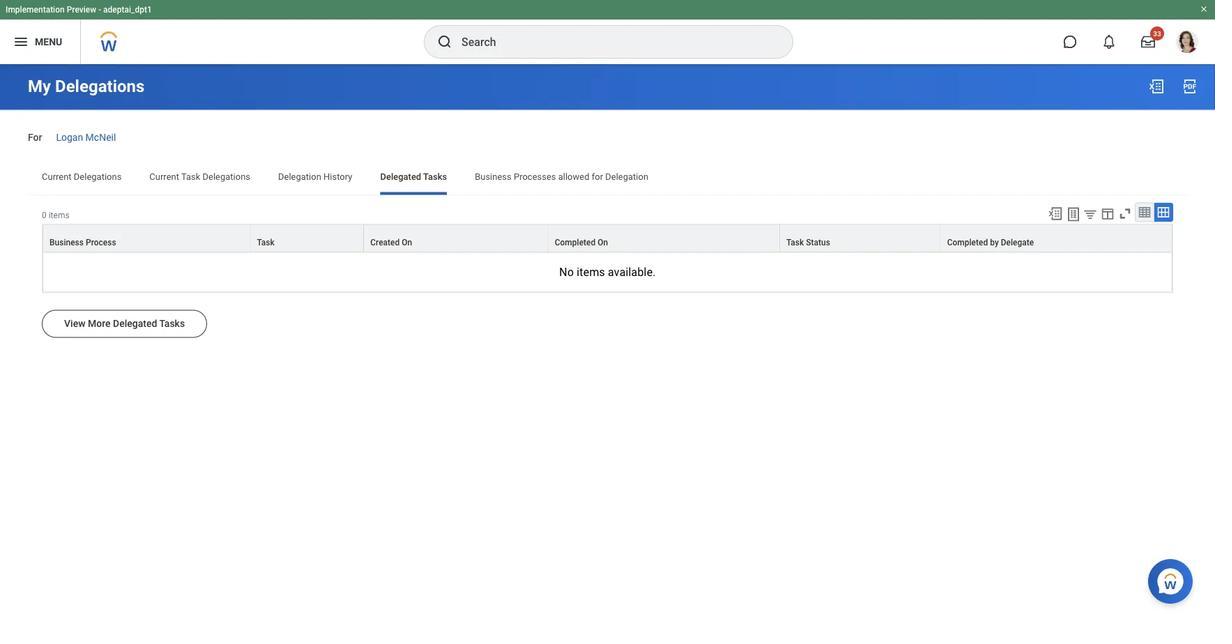Task type: vqa. For each thing, say whether or not it's contained in the screenshot.
Time within the Dialog
no



Task type: locate. For each thing, give the bounding box(es) containing it.
implementation
[[6, 5, 65, 15]]

on right created
[[402, 237, 412, 247]]

2 on from the left
[[598, 237, 608, 247]]

logan mcneil
[[56, 131, 116, 143]]

toolbar
[[1042, 202, 1174, 224]]

export to excel image for items
[[1048, 206, 1064, 221]]

current
[[42, 171, 72, 182], [150, 171, 179, 182]]

tasks inside tab list
[[423, 171, 447, 182]]

items
[[49, 210, 69, 220], [577, 266, 605, 279]]

0 vertical spatial tasks
[[423, 171, 447, 182]]

items right no on the left top
[[577, 266, 605, 279]]

export to excel image left "export to worksheets" image
[[1048, 206, 1064, 221]]

0 vertical spatial business
[[475, 171, 512, 182]]

tab list containing current delegations
[[28, 161, 1188, 195]]

notifications large image
[[1103, 35, 1117, 49]]

delegations
[[55, 76, 145, 96], [74, 171, 122, 182], [203, 171, 250, 182]]

on inside 'popup button'
[[598, 237, 608, 247]]

1 vertical spatial tasks
[[159, 318, 185, 329]]

1 horizontal spatial current
[[150, 171, 179, 182]]

business down '0 items'
[[50, 237, 84, 247]]

export to excel image left 'view printable version (pdf)' image
[[1149, 78, 1166, 95]]

current task delegations
[[150, 171, 250, 182]]

delegations for my delegations
[[55, 76, 145, 96]]

tab list inside my delegations main content
[[28, 161, 1188, 195]]

completed up no on the left top
[[555, 237, 596, 247]]

2 completed from the left
[[948, 237, 989, 247]]

click to view/edit grid preferences image
[[1101, 206, 1116, 221]]

business inside popup button
[[50, 237, 84, 247]]

implementation preview -   adeptai_dpt1
[[6, 5, 152, 15]]

delegated right more
[[113, 318, 157, 329]]

0 vertical spatial delegated
[[380, 171, 421, 182]]

0 horizontal spatial business
[[50, 237, 84, 247]]

on inside popup button
[[402, 237, 412, 247]]

business processes allowed for delegation
[[475, 171, 649, 182]]

delegation right "for"
[[606, 171, 649, 182]]

0 vertical spatial items
[[49, 210, 69, 220]]

1 horizontal spatial delegation
[[606, 171, 649, 182]]

menu button
[[0, 20, 80, 64]]

my delegations main content
[[0, 64, 1216, 388]]

0 horizontal spatial delegated
[[113, 318, 157, 329]]

completed by delegate
[[948, 237, 1035, 247]]

1 on from the left
[[402, 237, 412, 247]]

on for completed on
[[598, 237, 608, 247]]

0 items
[[42, 210, 69, 220]]

0 horizontal spatial current
[[42, 171, 72, 182]]

row
[[43, 224, 1173, 252]]

business for business processes allowed for delegation
[[475, 171, 512, 182]]

delegation history
[[278, 171, 353, 182]]

items for 0
[[49, 210, 69, 220]]

view more delegated tasks button
[[42, 310, 207, 338]]

for
[[28, 131, 42, 143]]

task for task
[[257, 237, 275, 247]]

0 vertical spatial export to excel image
[[1149, 78, 1166, 95]]

row containing business process
[[43, 224, 1173, 252]]

business inside tab list
[[475, 171, 512, 182]]

1 horizontal spatial task
[[257, 237, 275, 247]]

0 horizontal spatial delegation
[[278, 171, 321, 182]]

current up '0 items'
[[42, 171, 72, 182]]

0
[[42, 210, 47, 220]]

menu
[[35, 36, 62, 48]]

2 horizontal spatial task
[[787, 237, 805, 247]]

business left processes on the top
[[475, 171, 512, 182]]

toolbar inside my delegations main content
[[1042, 202, 1174, 224]]

current up business process popup button
[[150, 171, 179, 182]]

business
[[475, 171, 512, 182], [50, 237, 84, 247]]

2 current from the left
[[150, 171, 179, 182]]

1 horizontal spatial tasks
[[423, 171, 447, 182]]

adeptai_dpt1
[[103, 5, 152, 15]]

close environment banner image
[[1201, 5, 1209, 13]]

1 horizontal spatial export to excel image
[[1149, 78, 1166, 95]]

delegation
[[278, 171, 321, 182], [606, 171, 649, 182]]

on up no items available.
[[598, 237, 608, 247]]

1 current from the left
[[42, 171, 72, 182]]

0 horizontal spatial export to excel image
[[1048, 206, 1064, 221]]

export to excel image
[[1149, 78, 1166, 95], [1048, 206, 1064, 221]]

tasks
[[423, 171, 447, 182], [159, 318, 185, 329]]

33
[[1154, 29, 1162, 38]]

1 vertical spatial delegated
[[113, 318, 157, 329]]

business process button
[[43, 225, 250, 251]]

completed on
[[555, 237, 608, 247]]

1 horizontal spatial completed
[[948, 237, 989, 247]]

completed
[[555, 237, 596, 247], [948, 237, 989, 247]]

1 vertical spatial export to excel image
[[1048, 206, 1064, 221]]

completed left by
[[948, 237, 989, 247]]

task inside tab list
[[181, 171, 200, 182]]

items right 0
[[49, 210, 69, 220]]

1 horizontal spatial on
[[598, 237, 608, 247]]

on
[[402, 237, 412, 247], [598, 237, 608, 247]]

business process
[[50, 237, 116, 247]]

delegate
[[1002, 237, 1035, 247]]

delegated
[[380, 171, 421, 182], [113, 318, 157, 329]]

select to filter grid data image
[[1083, 207, 1099, 221]]

0 horizontal spatial on
[[402, 237, 412, 247]]

1 completed from the left
[[555, 237, 596, 247]]

delegation left history
[[278, 171, 321, 182]]

delegated right history
[[380, 171, 421, 182]]

1 vertical spatial business
[[50, 237, 84, 247]]

1 horizontal spatial business
[[475, 171, 512, 182]]

completed on button
[[549, 225, 780, 251]]

1 vertical spatial items
[[577, 266, 605, 279]]

0 horizontal spatial task
[[181, 171, 200, 182]]

export to worksheets image
[[1066, 206, 1083, 223]]

completed inside 'popup button'
[[555, 237, 596, 247]]

no
[[560, 266, 574, 279]]

completed inside popup button
[[948, 237, 989, 247]]

task
[[181, 171, 200, 182], [257, 237, 275, 247], [787, 237, 805, 247]]

0 horizontal spatial tasks
[[159, 318, 185, 329]]

0 horizontal spatial completed
[[555, 237, 596, 247]]

1 horizontal spatial items
[[577, 266, 605, 279]]

task status button
[[781, 225, 941, 251]]

tab list
[[28, 161, 1188, 195]]

0 horizontal spatial items
[[49, 210, 69, 220]]



Task type: describe. For each thing, give the bounding box(es) containing it.
tasks inside button
[[159, 318, 185, 329]]

allowed
[[559, 171, 590, 182]]

business for business process
[[50, 237, 84, 247]]

2 delegation from the left
[[606, 171, 649, 182]]

search image
[[437, 33, 453, 50]]

current delegations
[[42, 171, 122, 182]]

view printable version (pdf) image
[[1182, 78, 1199, 95]]

table image
[[1138, 205, 1152, 219]]

fullscreen image
[[1118, 206, 1134, 221]]

delegated inside button
[[113, 318, 157, 329]]

delegated tasks
[[380, 171, 447, 182]]

more
[[88, 318, 111, 329]]

-
[[98, 5, 101, 15]]

available.
[[608, 266, 656, 279]]

logan mcneil link
[[56, 129, 116, 143]]

completed for completed on
[[555, 237, 596, 247]]

mcneil
[[86, 131, 116, 143]]

completed for completed by delegate
[[948, 237, 989, 247]]

created on
[[371, 237, 412, 247]]

for
[[592, 171, 603, 182]]

completed by delegate button
[[941, 225, 1173, 251]]

created on button
[[364, 225, 548, 251]]

task status
[[787, 237, 831, 247]]

current for current delegations
[[42, 171, 72, 182]]

1 horizontal spatial delegated
[[380, 171, 421, 182]]

by
[[991, 237, 999, 247]]

history
[[324, 171, 353, 182]]

inbox large image
[[1142, 35, 1156, 49]]

task button
[[251, 225, 364, 251]]

delegations for current delegations
[[74, 171, 122, 182]]

my delegations
[[28, 76, 145, 96]]

no items available.
[[560, 266, 656, 279]]

logan
[[56, 131, 83, 143]]

profile logan mcneil image
[[1177, 31, 1199, 56]]

expand table image
[[1157, 205, 1171, 219]]

on for created on
[[402, 237, 412, 247]]

preview
[[67, 5, 96, 15]]

process
[[86, 237, 116, 247]]

export to excel image for delegations
[[1149, 78, 1166, 95]]

33 button
[[1134, 27, 1165, 57]]

Search Workday  search field
[[462, 27, 765, 57]]

row inside my delegations main content
[[43, 224, 1173, 252]]

1 delegation from the left
[[278, 171, 321, 182]]

status
[[807, 237, 831, 247]]

task for task status
[[787, 237, 805, 247]]

current for current task delegations
[[150, 171, 179, 182]]

items for no
[[577, 266, 605, 279]]

menu banner
[[0, 0, 1216, 64]]

justify image
[[13, 33, 29, 50]]

view more delegated tasks
[[64, 318, 185, 329]]

view
[[64, 318, 85, 329]]

processes
[[514, 171, 556, 182]]

created
[[371, 237, 400, 247]]

my
[[28, 76, 51, 96]]



